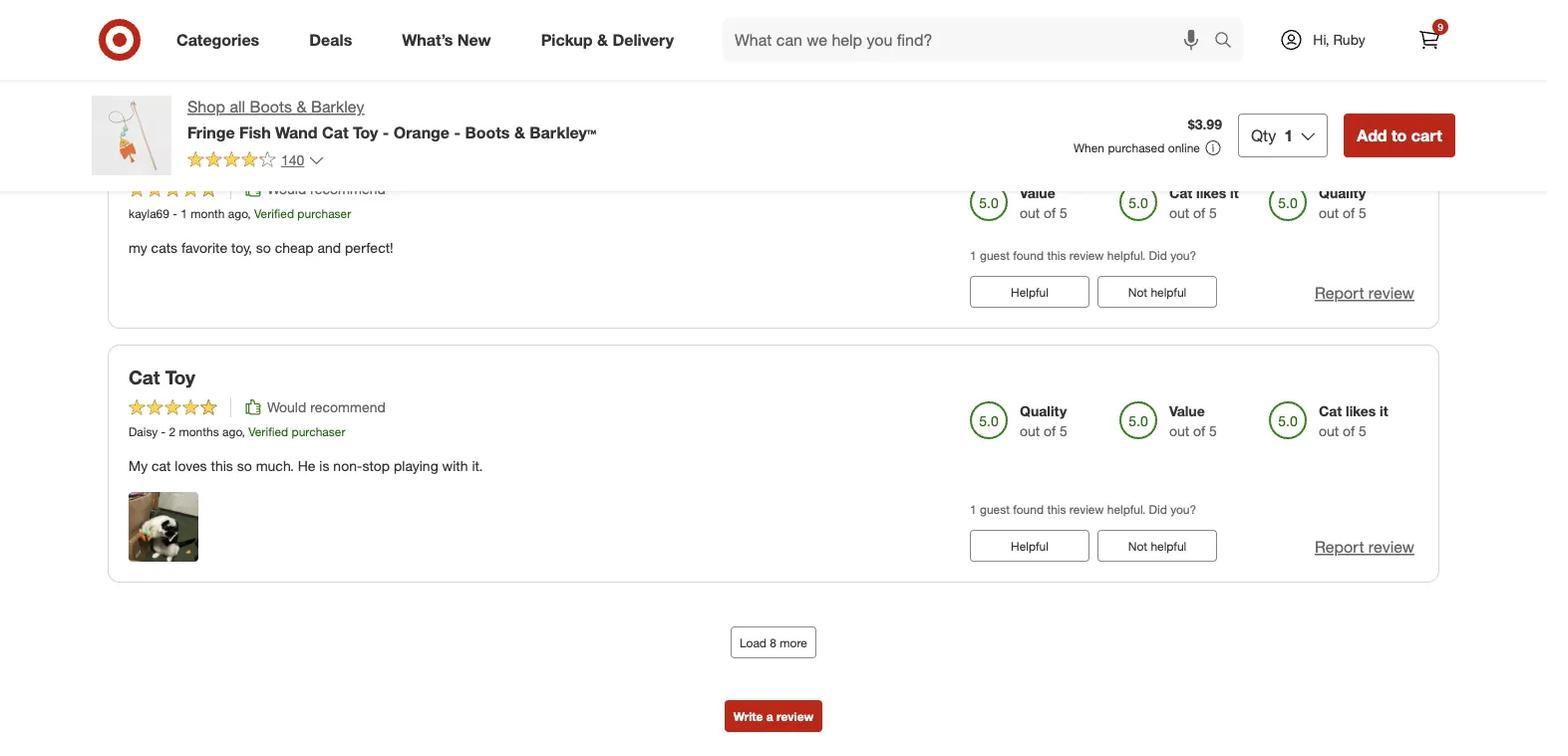 Task type: describe. For each thing, give the bounding box(es) containing it.
cats favorite
[[129, 148, 240, 171]]

soft
[[457, 21, 480, 39]]

this for the helpful button associated with cat toy
[[1047, 502, 1066, 517]]

pickup & delivery link
[[524, 18, 699, 62]]

1 you? from the top
[[1171, 30, 1197, 45]]

search button
[[1205, 18, 1253, 66]]

kitten
[[202, 21, 237, 39]]

0 horizontal spatial is
[[319, 458, 329, 475]]

0 vertical spatial with
[[383, 21, 409, 39]]

1 vertical spatial with
[[214, 41, 240, 59]]

cart
[[1412, 126, 1443, 145]]

guest for cats favorite
[[980, 248, 1010, 263]]

1 guest found this review helpful. did you? for toy
[[970, 502, 1197, 517]]

1 for 3rd the helpful button from the bottom
[[970, 30, 977, 45]]

0 vertical spatial quality
[[1319, 185, 1366, 202]]

1 did from the top
[[1149, 30, 1167, 45]]

held
[[339, 41, 365, 59]]

has
[[313, 41, 335, 59]]

playing
[[394, 458, 438, 475]]

, for cats favorite
[[248, 206, 251, 221]]

qty
[[1251, 126, 1276, 145]]

deals
[[309, 30, 352, 49]]

delivery
[[613, 30, 674, 49]]

1 vertical spatial favorite
[[181, 240, 227, 257]]

2 horizontal spatial &
[[597, 30, 608, 49]]

qty 1
[[1251, 126, 1293, 145]]

1 not helpful button from the top
[[1098, 58, 1217, 90]]

in
[[692, 21, 702, 39]]

orange
[[394, 122, 450, 142]]

toy,
[[231, 240, 252, 257]]

you? for cat toy
[[1171, 502, 1197, 517]]

love
[[308, 21, 333, 39]]

so left if
[[484, 21, 499, 39]]

0 vertical spatial value
[[1020, 185, 1056, 202]]

guest review image 1 of 1, zoom in image
[[129, 493, 198, 562]]

140 link
[[187, 150, 324, 173]]

when
[[1074, 141, 1105, 156]]

what's new link
[[385, 18, 516, 62]]

perfect!
[[345, 240, 394, 257]]

- right 'kayla69'
[[173, 206, 177, 221]]

review inside write a review button
[[777, 710, 814, 724]]

it.
[[472, 458, 483, 475]]

add to cart
[[1357, 126, 1443, 145]]

them
[[656, 21, 688, 39]]

found for cat toy
[[1013, 502, 1044, 517]]

write
[[734, 710, 763, 724]]

0 vertical spatial boots
[[250, 97, 292, 117]]

1 helpful from the top
[[1151, 67, 1187, 82]]

toys
[[244, 41, 270, 59]]

kayla69
[[129, 206, 169, 221]]

accidentally
[[526, 21, 600, 39]]

not helpful for favorite
[[1128, 285, 1187, 300]]

add to cart button
[[1344, 114, 1456, 158]]

found for cats favorite
[[1013, 248, 1044, 263]]

gentle
[[172, 41, 210, 59]]

- left orange
[[383, 122, 389, 142]]

helpful. for cats favorite
[[1107, 248, 1146, 263]]

helpful for cats favorite
[[1151, 285, 1187, 300]]

purchaser for cats favorite
[[297, 206, 351, 221]]

when purchased online
[[1074, 141, 1200, 156]]

1 found from the top
[[1013, 30, 1044, 45]]

toy inside shop all boots & barkley fringe fish wand cat toy - orange - boots & barkley™
[[353, 122, 378, 142]]

not helpful for toy
[[1128, 539, 1187, 554]]

hi, ruby
[[1313, 31, 1366, 48]]

shop all boots & barkley fringe fish wand cat toy - orange - boots & barkley™
[[187, 97, 597, 142]]

my cat loves this so much. he is non-stop playing with it.
[[129, 458, 483, 475]]

recommend for cat toy
[[310, 399, 386, 416]]

0 horizontal spatial cat likes it out of 5
[[1170, 185, 1239, 222]]

my cats favorite toy, so cheap and perfect!
[[129, 240, 394, 257]]

ago for cat toy
[[222, 425, 242, 440]]

so right toy,
[[256, 240, 271, 257]]

1 vertical spatial boots
[[465, 122, 510, 142]]

daisy - 2 months ago , verified purchaser
[[129, 425, 345, 440]]

2
[[169, 425, 176, 440]]

is inside my cat and kitten absolutely love to play with this. is soft so if it accidentally smacks them in the head it doesn't hurt. my cat is not so gentle with toys and it has held up super well!
[[905, 21, 915, 39]]

months
[[179, 425, 219, 440]]

1 guest found this review helpful. did you? for favorite
[[970, 248, 1197, 263]]

purchaser for cat toy
[[292, 425, 345, 440]]

report for cat toy
[[1315, 538, 1364, 557]]

you? for cats favorite
[[1171, 248, 1197, 263]]

load 8 more
[[740, 636, 808, 651]]

loves
[[175, 458, 207, 475]]

my for my cat loves this so much. he is non-stop playing with it.
[[129, 458, 148, 475]]

play
[[354, 21, 379, 39]]

so left much.
[[237, 458, 252, 475]]

2 horizontal spatial with
[[442, 458, 468, 475]]

what's new
[[402, 30, 491, 49]]

0 vertical spatial cats
[[129, 148, 167, 171]]

write a review
[[734, 710, 814, 724]]

image of fringe fish wand cat toy - orange - boots & barkley™ image
[[92, 96, 171, 175]]

what's
[[402, 30, 453, 49]]

report review for favorite
[[1315, 284, 1415, 303]]

smacks
[[604, 21, 652, 39]]

hurt.
[[826, 21, 855, 39]]

kayla69 - 1 month ago , verified purchaser
[[129, 206, 351, 221]]

helpful. for cat toy
[[1107, 502, 1146, 517]]

would recommend for cat toy
[[267, 399, 386, 416]]

would for cat toy
[[267, 399, 306, 416]]

my right hurt.
[[859, 21, 878, 39]]

did for cat toy
[[1149, 502, 1167, 517]]

barkley
[[311, 97, 364, 117]]

categories link
[[160, 18, 284, 62]]

would for cats favorite
[[267, 181, 306, 198]]

write a review button
[[725, 701, 823, 733]]

my
[[129, 240, 147, 257]]

load
[[740, 636, 767, 651]]

0 vertical spatial value out of 5
[[1020, 185, 1068, 222]]

new
[[458, 30, 491, 49]]

ruby
[[1334, 31, 1366, 48]]

1 vertical spatial likes
[[1346, 403, 1376, 420]]

hi,
[[1313, 31, 1330, 48]]

not helpful button for favorite
[[1098, 276, 1217, 308]]

to inside add to cart button
[[1392, 126, 1407, 145]]

$3.99
[[1188, 116, 1222, 133]]

1 report from the top
[[1315, 66, 1364, 85]]

if
[[503, 21, 510, 39]]

cheap
[[275, 240, 314, 257]]

barkley™
[[530, 122, 597, 142]]

pickup
[[541, 30, 593, 49]]

guest for cat toy
[[980, 502, 1010, 517]]

up
[[369, 41, 385, 59]]

verified for toy
[[248, 425, 288, 440]]

purchased
[[1108, 141, 1165, 156]]

wand
[[275, 122, 318, 142]]

pickup & delivery
[[541, 30, 674, 49]]

1 horizontal spatial and
[[274, 41, 297, 59]]

1 1 guest found this review helpful. did you? from the top
[[970, 30, 1197, 45]]

search
[[1205, 32, 1253, 51]]

2 vertical spatial &
[[514, 122, 525, 142]]

all
[[230, 97, 245, 117]]



Task type: locate. For each thing, give the bounding box(es) containing it.
0 horizontal spatial to
[[337, 21, 350, 39]]

guest
[[980, 30, 1010, 45], [980, 248, 1010, 263], [980, 502, 1010, 517]]

2 guest from the top
[[980, 248, 1010, 263]]

1 for cats favorite the helpful button
[[970, 248, 977, 263]]

2 vertical spatial report review button
[[1315, 537, 1415, 559]]

my up not
[[129, 21, 148, 39]]

0 vertical spatial report review
[[1315, 66, 1415, 85]]

1 would recommend from the top
[[267, 181, 386, 198]]

0 horizontal spatial &
[[297, 97, 307, 117]]

cats right my
[[151, 240, 178, 257]]

9 link
[[1408, 18, 1452, 62]]

& left barkley™ at the top of page
[[514, 122, 525, 142]]

2 vertical spatial you?
[[1171, 502, 1197, 517]]

it
[[514, 21, 522, 39], [765, 21, 773, 39], [301, 41, 309, 59], [1230, 185, 1239, 202], [1380, 403, 1389, 420]]

not
[[129, 41, 149, 59]]

recommend up the perfect!
[[310, 181, 386, 198]]

1 horizontal spatial &
[[514, 122, 525, 142]]

1 vertical spatial not helpful button
[[1098, 276, 1217, 308]]

0 horizontal spatial with
[[214, 41, 240, 59]]

shop
[[187, 97, 225, 117]]

0 vertical spatial helpful.
[[1107, 30, 1146, 45]]

1 horizontal spatial value out of 5
[[1170, 403, 1217, 440]]

1
[[970, 30, 977, 45], [1284, 126, 1293, 145], [181, 206, 187, 221], [970, 248, 977, 263], [970, 502, 977, 517]]

not for cats favorite
[[1128, 285, 1148, 300]]

3 helpful. from the top
[[1107, 502, 1146, 517]]

my down daisy
[[129, 458, 148, 475]]

1 not helpful from the top
[[1128, 67, 1187, 82]]

0 vertical spatial ago
[[228, 206, 248, 221]]

review
[[1070, 30, 1104, 45], [1369, 66, 1415, 85], [1070, 248, 1104, 263], [1369, 284, 1415, 303], [1070, 502, 1104, 517], [1369, 538, 1415, 557], [777, 710, 814, 724]]

2 helpful. from the top
[[1107, 248, 1146, 263]]

0 horizontal spatial likes
[[1197, 185, 1227, 202]]

helpful for cat toy
[[1151, 539, 1187, 554]]

1 recommend from the top
[[310, 181, 386, 198]]

toy up the 2
[[165, 366, 195, 389]]

2 helpful from the top
[[1151, 285, 1187, 300]]

non-
[[333, 458, 362, 475]]

0 horizontal spatial toy
[[165, 366, 195, 389]]

to right add
[[1392, 126, 1407, 145]]

report review for toy
[[1315, 538, 1415, 557]]

1 vertical spatial cat likes it out of 5
[[1319, 403, 1389, 440]]

absolutely
[[241, 21, 304, 39]]

2 helpful button from the top
[[970, 276, 1090, 308]]

well!
[[429, 41, 456, 59]]

, right months
[[242, 425, 245, 440]]

2 found from the top
[[1013, 248, 1044, 263]]

1 vertical spatial helpful button
[[970, 276, 1090, 308]]

1 vertical spatial value
[[1170, 403, 1205, 420]]

the
[[706, 21, 726, 39]]

3 helpful button from the top
[[970, 531, 1090, 562]]

0 vertical spatial verified
[[254, 206, 294, 221]]

with left it.
[[442, 458, 468, 475]]

not
[[1128, 67, 1148, 82], [1128, 285, 1148, 300], [1128, 539, 1148, 554]]

and up gentle
[[175, 21, 198, 39]]

this for 3rd the helpful button from the bottom
[[1047, 30, 1066, 45]]

deals link
[[292, 18, 377, 62]]

verified
[[254, 206, 294, 221], [248, 425, 288, 440]]

cat
[[152, 21, 171, 39], [881, 21, 901, 39], [1170, 185, 1193, 202], [1319, 403, 1342, 420], [152, 458, 171, 475]]

0 horizontal spatial value
[[1020, 185, 1056, 202]]

,
[[248, 206, 251, 221], [242, 425, 245, 440]]

2 vertical spatial and
[[317, 240, 341, 257]]

0 vertical spatial quality out of 5
[[1319, 185, 1367, 222]]

2 report review button from the top
[[1315, 282, 1415, 305]]

cat likes it out of 5
[[1170, 185, 1239, 222], [1319, 403, 1389, 440]]

2 helpful from the top
[[1011, 285, 1049, 300]]

0 vertical spatial recommend
[[310, 181, 386, 198]]

stop
[[362, 458, 390, 475]]

3 1 guest found this review helpful. did you? from the top
[[970, 502, 1197, 517]]

- right orange
[[454, 122, 461, 142]]

5
[[1060, 204, 1068, 222], [1210, 204, 1217, 222], [1359, 204, 1367, 222], [1060, 423, 1068, 440], [1210, 423, 1217, 440], [1359, 423, 1367, 440]]

categories
[[176, 30, 259, 49]]

daisy
[[129, 425, 158, 440]]

3 not helpful from the top
[[1128, 539, 1187, 554]]

verified up much.
[[248, 425, 288, 440]]

would
[[267, 181, 306, 198], [267, 399, 306, 416]]

helpful button
[[970, 58, 1090, 90], [970, 276, 1090, 308], [970, 531, 1090, 562]]

2 vertical spatial not helpful
[[1128, 539, 1187, 554]]

3 not from the top
[[1128, 539, 1148, 554]]

1 vertical spatial not
[[1128, 285, 1148, 300]]

fringe
[[187, 122, 235, 142]]

1 horizontal spatial quality out of 5
[[1319, 185, 1367, 222]]

helpful
[[1011, 67, 1049, 82], [1011, 285, 1049, 300], [1011, 539, 1049, 554]]

2 would from the top
[[267, 399, 306, 416]]

2 report from the top
[[1315, 284, 1364, 303]]

0 vertical spatial did
[[1149, 30, 1167, 45]]

3 report review from the top
[[1315, 538, 1415, 557]]

2 not helpful from the top
[[1128, 285, 1187, 300]]

2 vertical spatial found
[[1013, 502, 1044, 517]]

3 found from the top
[[1013, 502, 1044, 517]]

2 vertical spatial helpful
[[1151, 539, 1187, 554]]

1 helpful button from the top
[[970, 58, 1090, 90]]

2 not helpful button from the top
[[1098, 276, 1217, 308]]

is right hurt.
[[905, 21, 915, 39]]

0 vertical spatial helpful button
[[970, 58, 1090, 90]]

did for cats favorite
[[1149, 248, 1167, 263]]

0 vertical spatial report review button
[[1315, 64, 1415, 87]]

cats
[[129, 148, 167, 171], [151, 240, 178, 257]]

is
[[905, 21, 915, 39], [319, 458, 329, 475]]

super
[[389, 41, 425, 59]]

ago for cats favorite
[[228, 206, 248, 221]]

1 vertical spatial purchaser
[[292, 425, 345, 440]]

report review button for cat toy
[[1315, 537, 1415, 559]]

140
[[281, 151, 304, 169]]

and right cheap
[[317, 240, 341, 257]]

0 vertical spatial not helpful button
[[1098, 58, 1217, 90]]

3 guest from the top
[[980, 502, 1010, 517]]

and down absolutely
[[274, 41, 297, 59]]

3 did from the top
[[1149, 502, 1167, 517]]

report
[[1315, 66, 1364, 85], [1315, 284, 1364, 303], [1315, 538, 1364, 557]]

0 horizontal spatial and
[[175, 21, 198, 39]]

found
[[1013, 30, 1044, 45], [1013, 248, 1044, 263], [1013, 502, 1044, 517]]

ago right month
[[228, 206, 248, 221]]

helpful button for cat toy
[[970, 531, 1090, 562]]

helpful for toy
[[1011, 539, 1049, 554]]

1 horizontal spatial likes
[[1346, 403, 1376, 420]]

3 helpful from the top
[[1011, 539, 1049, 554]]

cat toy
[[129, 366, 195, 389]]

my cat and kitten absolutely love to play with this. is soft so if it accidentally smacks them in the head it doesn't hurt. my cat is not so gentle with toys and it has held up super well!
[[129, 21, 915, 59]]

0 vertical spatial likes
[[1197, 185, 1227, 202]]

1 vertical spatial recommend
[[310, 399, 386, 416]]

1 vertical spatial did
[[1149, 248, 1167, 263]]

would recommend for cats favorite
[[267, 181, 386, 198]]

& right pickup
[[597, 30, 608, 49]]

cat down barkley
[[322, 122, 348, 142]]

cats up 'kayla69'
[[129, 148, 167, 171]]

value out of 5
[[1020, 185, 1068, 222], [1170, 403, 1217, 440]]

1 horizontal spatial cat
[[322, 122, 348, 142]]

would down 140
[[267, 181, 306, 198]]

, up toy,
[[248, 206, 251, 221]]

0 horizontal spatial ,
[[242, 425, 245, 440]]

0 vertical spatial ,
[[248, 206, 251, 221]]

head
[[730, 21, 761, 39]]

1 vertical spatial helpful
[[1011, 285, 1049, 300]]

with down kitten
[[214, 41, 240, 59]]

1 vertical spatial would recommend
[[267, 399, 386, 416]]

9
[[1438, 20, 1443, 33]]

0 horizontal spatial quality out of 5
[[1020, 403, 1068, 440]]

1 vertical spatial guest
[[980, 248, 1010, 263]]

verified for favorite
[[254, 206, 294, 221]]

not helpful button for toy
[[1098, 531, 1217, 562]]

to up held
[[337, 21, 350, 39]]

online
[[1168, 141, 1200, 156]]

1 guest from the top
[[980, 30, 1010, 45]]

1 for the helpful button associated with cat toy
[[970, 502, 977, 517]]

ago right months
[[222, 425, 242, 440]]

this
[[1047, 30, 1066, 45], [1047, 248, 1066, 263], [211, 458, 233, 475], [1047, 502, 1066, 517]]

2 would recommend from the top
[[267, 399, 386, 416]]

- left the 2
[[161, 425, 166, 440]]

with
[[383, 21, 409, 39], [214, 41, 240, 59], [442, 458, 468, 475]]

recommend
[[310, 181, 386, 198], [310, 399, 386, 416]]

favorite
[[172, 148, 240, 171], [181, 240, 227, 257]]

would up daisy - 2 months ago , verified purchaser
[[267, 399, 306, 416]]

0 vertical spatial and
[[175, 21, 198, 39]]

, for cat toy
[[242, 425, 245, 440]]

& up wand
[[297, 97, 307, 117]]

1 vertical spatial ,
[[242, 425, 245, 440]]

toy down barkley
[[353, 122, 378, 142]]

0 vertical spatial helpful
[[1011, 67, 1049, 82]]

1 vertical spatial report review
[[1315, 284, 1415, 303]]

0 vertical spatial is
[[905, 21, 915, 39]]

1 vertical spatial &
[[297, 97, 307, 117]]

1 vertical spatial you?
[[1171, 248, 1197, 263]]

0 vertical spatial you?
[[1171, 30, 1197, 45]]

recommend up non-
[[310, 399, 386, 416]]

doesn't
[[776, 21, 822, 39]]

1 horizontal spatial to
[[1392, 126, 1407, 145]]

boots
[[250, 97, 292, 117], [465, 122, 510, 142]]

3 not helpful button from the top
[[1098, 531, 1217, 562]]

2 recommend from the top
[[310, 399, 386, 416]]

What can we help you find? suggestions appear below search field
[[723, 18, 1219, 62]]

month
[[191, 206, 225, 221]]

more
[[780, 636, 808, 651]]

helpful.
[[1107, 30, 1146, 45], [1107, 248, 1146, 263], [1107, 502, 1146, 517]]

purchaser up 'he'
[[292, 425, 345, 440]]

2 vertical spatial helpful.
[[1107, 502, 1146, 517]]

favorite down fringe
[[172, 148, 240, 171]]

1 helpful from the top
[[1011, 67, 1049, 82]]

0 horizontal spatial quality
[[1020, 403, 1067, 420]]

favorite down month
[[181, 240, 227, 257]]

0 vertical spatial would
[[267, 181, 306, 198]]

1 horizontal spatial is
[[905, 21, 915, 39]]

0 vertical spatial cat
[[322, 122, 348, 142]]

1 vertical spatial found
[[1013, 248, 1044, 263]]

3 report from the top
[[1315, 538, 1364, 557]]

my for my cat and kitten absolutely love to play with this. is soft so if it accidentally smacks them in the head it doesn't hurt. my cat is not so gentle with toys and it has held up super well!
[[129, 21, 148, 39]]

report review button for cats favorite
[[1315, 282, 1415, 305]]

1 horizontal spatial cat likes it out of 5
[[1319, 403, 1389, 440]]

purchaser up cheap
[[297, 206, 351, 221]]

2 vertical spatial not helpful button
[[1098, 531, 1217, 562]]

2 vertical spatial not
[[1128, 539, 1148, 554]]

so right not
[[153, 41, 168, 59]]

0 vertical spatial found
[[1013, 30, 1044, 45]]

1 vertical spatial is
[[319, 458, 329, 475]]

is
[[442, 21, 453, 39]]

this for cats favorite the helpful button
[[1047, 248, 1066, 263]]

3 you? from the top
[[1171, 502, 1197, 517]]

1 horizontal spatial quality
[[1319, 185, 1366, 202]]

1 would from the top
[[267, 181, 306, 198]]

quality
[[1319, 185, 1366, 202], [1020, 403, 1067, 420]]

2 report review from the top
[[1315, 284, 1415, 303]]

1 horizontal spatial ,
[[248, 206, 251, 221]]

1 horizontal spatial toy
[[353, 122, 378, 142]]

with up super
[[383, 21, 409, 39]]

0 vertical spatial would recommend
[[267, 181, 386, 198]]

cat inside shop all boots & barkley fringe fish wand cat toy - orange - boots & barkley™
[[322, 122, 348, 142]]

boots right orange
[[465, 122, 510, 142]]

report for cats favorite
[[1315, 284, 1364, 303]]

1 vertical spatial cat
[[129, 366, 160, 389]]

fish
[[239, 122, 271, 142]]

0 vertical spatial &
[[597, 30, 608, 49]]

&
[[597, 30, 608, 49], [297, 97, 307, 117], [514, 122, 525, 142]]

add
[[1357, 126, 1387, 145]]

2 you? from the top
[[1171, 248, 1197, 263]]

would recommend
[[267, 181, 386, 198], [267, 399, 386, 416]]

1 report review button from the top
[[1315, 64, 1415, 87]]

0 vertical spatial cat likes it out of 5
[[1170, 185, 1239, 222]]

1 vertical spatial quality out of 5
[[1020, 403, 1068, 440]]

0 horizontal spatial cat
[[129, 366, 160, 389]]

quality out of 5
[[1319, 185, 1367, 222], [1020, 403, 1068, 440]]

0 vertical spatial not helpful
[[1128, 67, 1187, 82]]

my
[[129, 21, 148, 39], [859, 21, 878, 39], [129, 458, 148, 475]]

1 vertical spatial quality
[[1020, 403, 1067, 420]]

recommend for cats favorite
[[310, 181, 386, 198]]

0 vertical spatial to
[[337, 21, 350, 39]]

-
[[383, 122, 389, 142], [454, 122, 461, 142], [173, 206, 177, 221], [161, 425, 166, 440]]

0 vertical spatial favorite
[[172, 148, 240, 171]]

ago
[[228, 206, 248, 221], [222, 425, 242, 440]]

this.
[[413, 21, 438, 39]]

helpful for favorite
[[1011, 285, 1049, 300]]

3 helpful from the top
[[1151, 539, 1187, 554]]

0 vertical spatial report
[[1315, 66, 1364, 85]]

2 vertical spatial 1 guest found this review helpful. did you?
[[970, 502, 1197, 517]]

1 vertical spatial cats
[[151, 240, 178, 257]]

is right 'he'
[[319, 458, 329, 475]]

1 not from the top
[[1128, 67, 1148, 82]]

not helpful button
[[1098, 58, 1217, 90], [1098, 276, 1217, 308], [1098, 531, 1217, 562]]

he
[[298, 458, 316, 475]]

would recommend up 'he'
[[267, 399, 386, 416]]

so
[[484, 21, 499, 39], [153, 41, 168, 59], [256, 240, 271, 257], [237, 458, 252, 475]]

1 vertical spatial helpful.
[[1107, 248, 1146, 263]]

1 vertical spatial report
[[1315, 284, 1364, 303]]

2 vertical spatial report review
[[1315, 538, 1415, 557]]

boots up fish
[[250, 97, 292, 117]]

verified up my cats favorite toy, so cheap and perfect!
[[254, 206, 294, 221]]

1 helpful. from the top
[[1107, 30, 1146, 45]]

helpful button for cats favorite
[[970, 276, 1090, 308]]

not for cat toy
[[1128, 539, 1148, 554]]

a
[[766, 710, 773, 724]]

2 1 guest found this review helpful. did you? from the top
[[970, 248, 1197, 263]]

cat up daisy
[[129, 366, 160, 389]]

3 report review button from the top
[[1315, 537, 1415, 559]]

1 vertical spatial to
[[1392, 126, 1407, 145]]

would recommend down 140
[[267, 181, 386, 198]]

0 horizontal spatial boots
[[250, 97, 292, 117]]

2 vertical spatial guest
[[980, 502, 1010, 517]]

not helpful
[[1128, 67, 1187, 82], [1128, 285, 1187, 300], [1128, 539, 1187, 554]]

8
[[770, 636, 777, 651]]

2 not from the top
[[1128, 285, 1148, 300]]

report review button
[[1315, 64, 1415, 87], [1315, 282, 1415, 305], [1315, 537, 1415, 559]]

much.
[[256, 458, 294, 475]]

0 vertical spatial helpful
[[1151, 67, 1187, 82]]

1 report review from the top
[[1315, 66, 1415, 85]]

0 horizontal spatial value out of 5
[[1020, 185, 1068, 222]]

1 vertical spatial report review button
[[1315, 282, 1415, 305]]

2 did from the top
[[1149, 248, 1167, 263]]

1 vertical spatial toy
[[165, 366, 195, 389]]

to inside my cat and kitten absolutely love to play with this. is soft so if it accidentally smacks them in the head it doesn't hurt. my cat is not so gentle with toys and it has held up super well!
[[337, 21, 350, 39]]



Task type: vqa. For each thing, say whether or not it's contained in the screenshot.
LUGGAGE DEALS link
no



